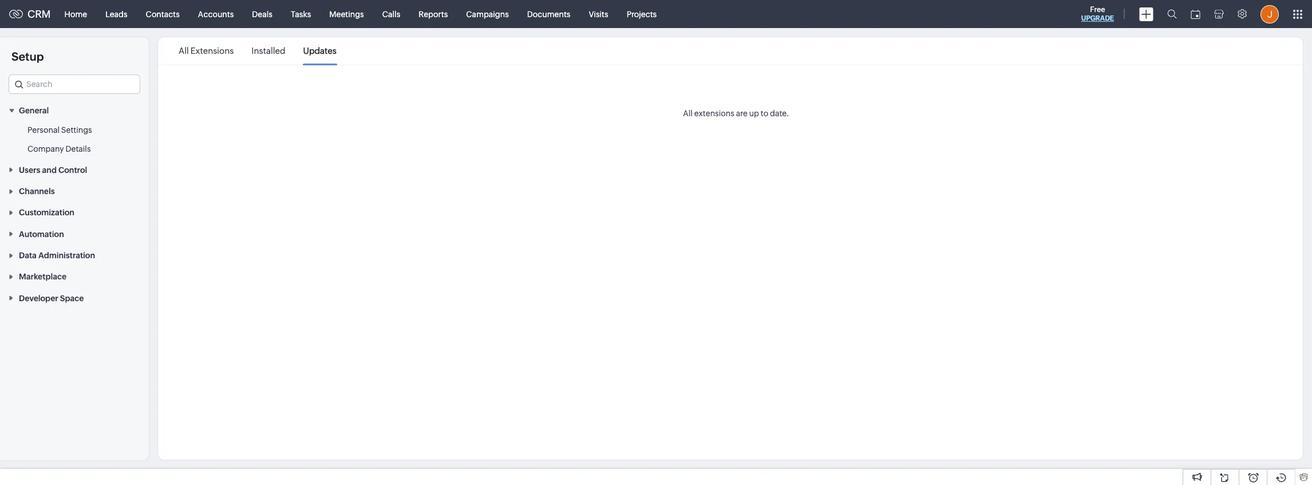 Task type: describe. For each thing, give the bounding box(es) containing it.
general
[[19, 106, 49, 115]]

leads link
[[96, 0, 137, 28]]

developer space
[[19, 294, 84, 303]]

automation button
[[0, 223, 149, 244]]

all for all extensions are up to date.
[[683, 109, 693, 118]]

accounts
[[198, 9, 234, 19]]

developer
[[19, 294, 58, 303]]

all for all extensions
[[179, 46, 189, 56]]

installed link
[[252, 38, 285, 64]]

documents link
[[518, 0, 580, 28]]

tasks
[[291, 9, 311, 19]]

upgrade
[[1082, 14, 1114, 22]]

extensions
[[191, 46, 234, 56]]

installed
[[252, 46, 285, 56]]

general region
[[0, 121, 149, 159]]

create menu image
[[1139, 7, 1154, 21]]

data
[[19, 251, 37, 260]]

free
[[1090, 5, 1105, 14]]

space
[[60, 294, 84, 303]]

calls link
[[373, 0, 410, 28]]

tasks link
[[282, 0, 320, 28]]

documents
[[527, 9, 571, 19]]

search element
[[1161, 0, 1184, 28]]

extensions
[[694, 109, 735, 118]]

reports
[[419, 9, 448, 19]]

leads
[[105, 9, 127, 19]]

calls
[[382, 9, 400, 19]]

updates link
[[303, 38, 337, 64]]

all extensions link
[[179, 38, 234, 64]]

setup
[[11, 50, 44, 63]]

settings
[[61, 126, 92, 135]]

create menu element
[[1133, 0, 1161, 28]]

company details
[[27, 144, 91, 154]]

profile image
[[1261, 5, 1279, 23]]

visits link
[[580, 0, 618, 28]]

details
[[66, 144, 91, 154]]



Task type: locate. For each thing, give the bounding box(es) containing it.
general button
[[0, 100, 149, 121]]

marketplace
[[19, 272, 66, 281]]

visits
[[589, 9, 608, 19]]

up
[[749, 109, 759, 118]]

channels button
[[0, 180, 149, 202]]

company details link
[[27, 143, 91, 155]]

all extensions are up to date.
[[683, 109, 789, 118]]

home
[[64, 9, 87, 19]]

developer space button
[[0, 287, 149, 308]]

profile element
[[1254, 0, 1286, 28]]

home link
[[55, 0, 96, 28]]

channels
[[19, 187, 55, 196]]

reports link
[[410, 0, 457, 28]]

Search text field
[[9, 75, 140, 93]]

data administration
[[19, 251, 95, 260]]

0 vertical spatial all
[[179, 46, 189, 56]]

crm
[[27, 8, 51, 20]]

automation
[[19, 229, 64, 239]]

updates
[[303, 46, 337, 56]]

deals
[[252, 9, 273, 19]]

free upgrade
[[1082, 5, 1114, 22]]

contacts
[[146, 9, 180, 19]]

data administration button
[[0, 244, 149, 266]]

1 vertical spatial all
[[683, 109, 693, 118]]

users
[[19, 165, 40, 174]]

company
[[27, 144, 64, 154]]

and
[[42, 165, 57, 174]]

campaigns
[[466, 9, 509, 19]]

0 horizontal spatial all
[[179, 46, 189, 56]]

all
[[179, 46, 189, 56], [683, 109, 693, 118]]

projects link
[[618, 0, 666, 28]]

personal
[[27, 126, 60, 135]]

date.
[[770, 109, 789, 118]]

search image
[[1168, 9, 1177, 19]]

1 horizontal spatial all
[[683, 109, 693, 118]]

crm link
[[9, 8, 51, 20]]

personal settings link
[[27, 124, 92, 136]]

all extensions
[[179, 46, 234, 56]]

customization
[[19, 208, 74, 217]]

campaigns link
[[457, 0, 518, 28]]

users and control button
[[0, 159, 149, 180]]

control
[[58, 165, 87, 174]]

projects
[[627, 9, 657, 19]]

deals link
[[243, 0, 282, 28]]

personal settings
[[27, 126, 92, 135]]

to
[[761, 109, 769, 118]]

users and control
[[19, 165, 87, 174]]

administration
[[38, 251, 95, 260]]

meetings
[[329, 9, 364, 19]]

calendar image
[[1191, 9, 1201, 19]]

customization button
[[0, 202, 149, 223]]

contacts link
[[137, 0, 189, 28]]

are
[[736, 109, 748, 118]]

marketplace button
[[0, 266, 149, 287]]

accounts link
[[189, 0, 243, 28]]

None field
[[9, 74, 140, 94]]

meetings link
[[320, 0, 373, 28]]



Task type: vqa. For each thing, say whether or not it's contained in the screenshot.
'Account and Contact Reports' link
no



